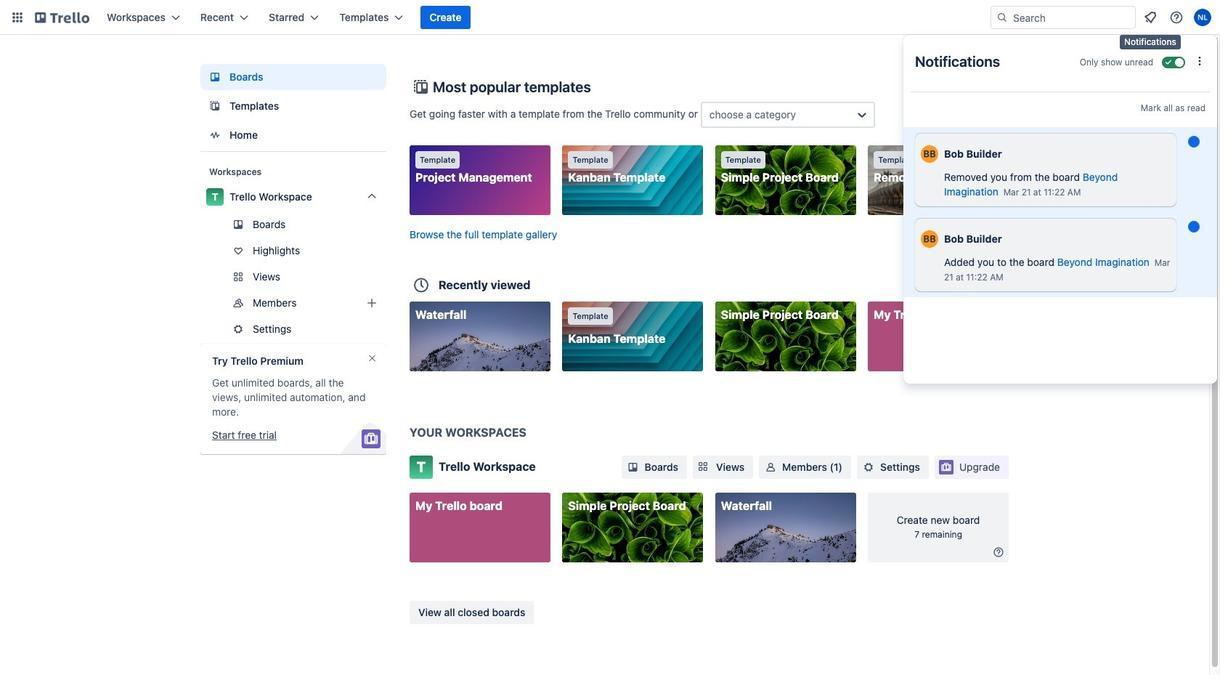 Task type: vqa. For each thing, say whether or not it's contained in the screenshot.
Greg Robinson (gregrobinson96) Image
no



Task type: describe. For each thing, give the bounding box(es) containing it.
Search field
[[1009, 7, 1136, 28]]

primary element
[[0, 0, 1221, 35]]

search image
[[997, 12, 1009, 23]]

open information menu image
[[1170, 10, 1184, 25]]

template board image
[[206, 97, 224, 115]]

board image
[[206, 68, 224, 86]]

bob builder (bobbuilder40) image
[[921, 228, 939, 250]]

2 horizontal spatial sm image
[[992, 545, 1006, 560]]

sm image
[[626, 460, 641, 475]]



Task type: locate. For each thing, give the bounding box(es) containing it.
1 horizontal spatial sm image
[[862, 460, 876, 475]]

0 notifications image
[[1142, 9, 1160, 26]]

add image
[[363, 294, 381, 312]]

home image
[[206, 126, 224, 144]]

bob builder (bobbuilder40) image
[[921, 143, 939, 165]]

0 horizontal spatial sm image
[[764, 460, 778, 475]]

noah lott (noahlott1) image
[[1195, 9, 1212, 26]]

sm image
[[764, 460, 778, 475], [862, 460, 876, 475], [992, 545, 1006, 560]]

back to home image
[[35, 6, 89, 29]]

tooltip
[[1121, 35, 1181, 49]]



